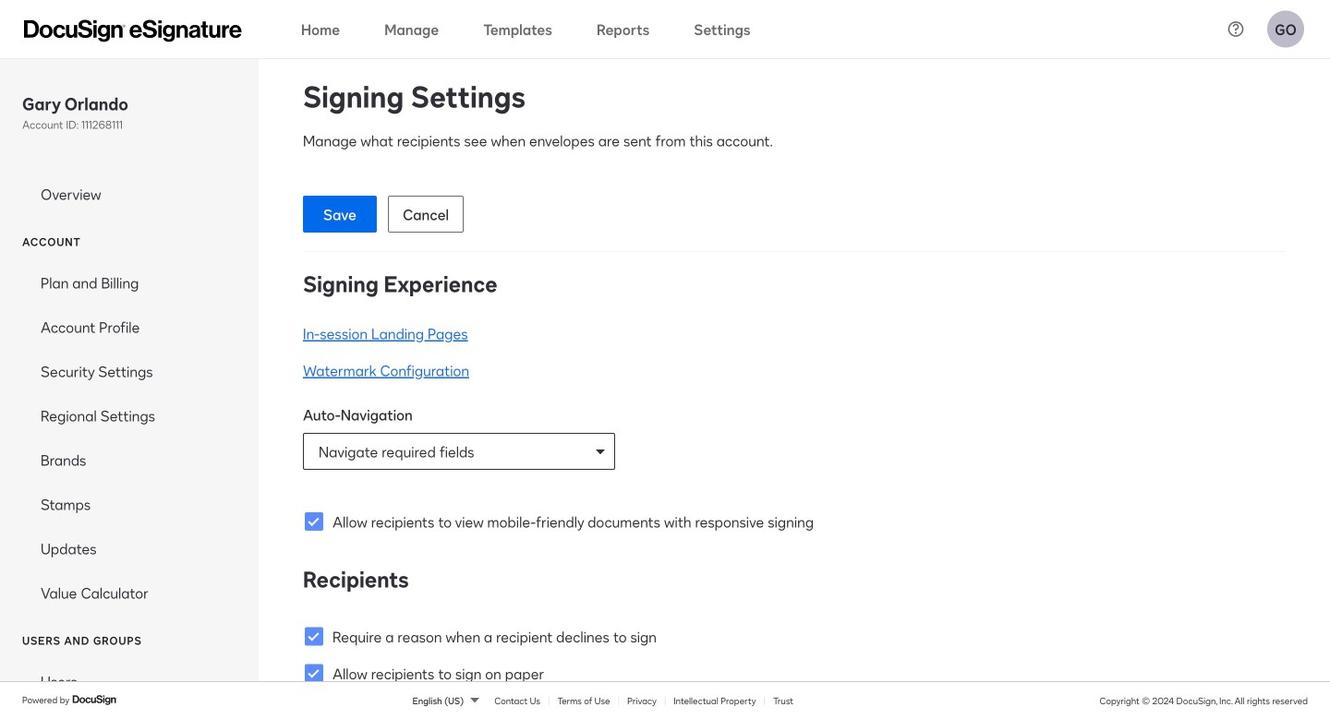Task type: describe. For each thing, give the bounding box(es) containing it.
docusign admin image
[[24, 20, 242, 42]]

account element
[[0, 261, 259, 615]]



Task type: locate. For each thing, give the bounding box(es) containing it.
docusign image
[[72, 693, 118, 708]]



Task type: vqa. For each thing, say whether or not it's contained in the screenshot.
'DOCUSIGN ADMIN' image
yes



